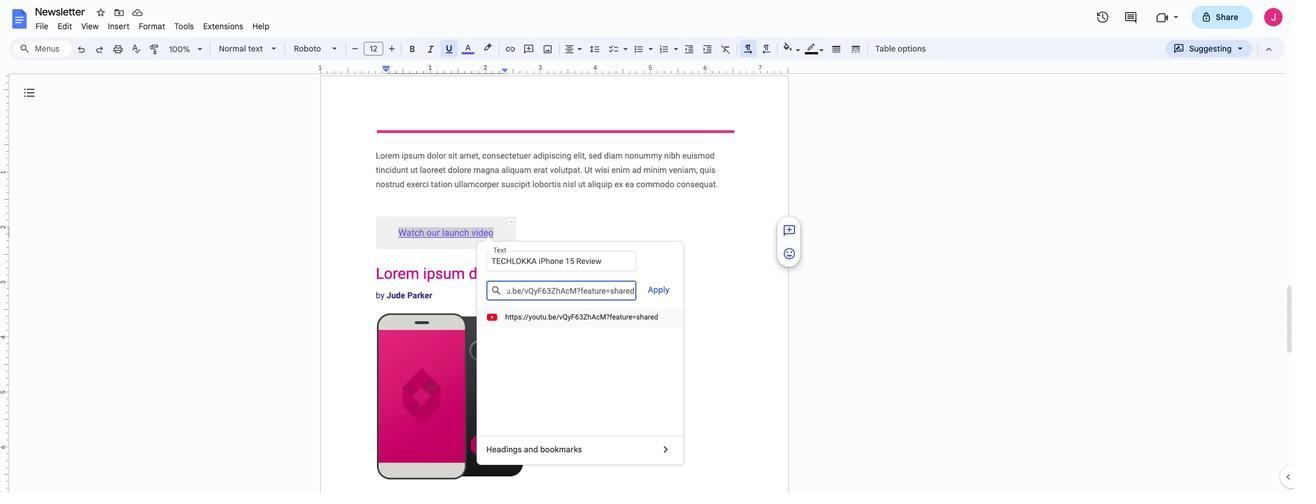 Task type: vqa. For each thing, say whether or not it's contained in the screenshot.
the View at the top of the page
yes



Task type: describe. For each thing, give the bounding box(es) containing it.
mode and view toolbar
[[1165, 37, 1278, 60]]

headings and bookmarks button
[[477, 436, 684, 465]]

and
[[524, 445, 538, 455]]

insert menu item
[[103, 19, 134, 33]]

edit
[[58, 21, 72, 32]]

menu bar banner
[[0, 0, 1294, 493]]

share
[[1216, 12, 1239, 22]]

help
[[253, 21, 270, 32]]

Zoom field
[[164, 41, 207, 58]]

format
[[139, 21, 165, 32]]

help menu item
[[248, 19, 274, 33]]

edit menu item
[[53, 19, 77, 33]]

insert image image
[[541, 41, 554, 57]]

add emoji reaction image
[[783, 247, 796, 260]]

border width image
[[830, 41, 843, 57]]

file menu item
[[31, 19, 53, 33]]

file
[[36, 21, 48, 32]]

Star checkbox
[[93, 5, 109, 21]]

normal
[[219, 44, 246, 54]]

main toolbar
[[71, 0, 932, 325]]

headings
[[486, 445, 522, 455]]

roboto
[[294, 44, 321, 54]]

https://youtu.be/vqyf63zhacm?feature=shared option
[[477, 308, 684, 327]]

add comment image
[[783, 224, 796, 238]]

Search or paste a link text field
[[506, 282, 635, 300]]

headings and bookmarks
[[486, 445, 582, 455]]

tools
[[174, 21, 194, 32]]

none text field inside text text box
[[486, 251, 637, 272]]

extensions menu item
[[199, 19, 248, 33]]

tools menu item
[[170, 19, 199, 33]]

text
[[248, 44, 263, 54]]

styles list. normal text selected. option
[[219, 41, 265, 57]]

line & paragraph spacing image
[[588, 41, 601, 57]]

Font size field
[[364, 42, 388, 56]]

https://youtu.be/vqyf63zhacm?feature=shared list box
[[477, 308, 684, 327]]



Task type: locate. For each thing, give the bounding box(es) containing it.
Font size text field
[[364, 42, 383, 56]]

highlight color image
[[481, 41, 494, 54]]

suggesting
[[1189, 44, 1232, 54]]

https://youtu.be/vqyf63zhacm?feature=shared
[[505, 313, 658, 321]]

edit or insert link dialog
[[477, 241, 684, 466]]

menu bar
[[31, 15, 274, 34]]

1
[[318, 64, 322, 72]]

bookmarks
[[540, 445, 582, 455]]

border dash image
[[849, 41, 863, 57]]

None text field
[[486, 251, 637, 272]]

Menus field
[[14, 41, 72, 57]]

table options
[[875, 44, 926, 54]]

apply
[[648, 285, 670, 295]]

Zoom text field
[[166, 41, 194, 57]]

application containing share
[[0, 0, 1294, 493]]

application
[[0, 0, 1294, 493]]

view
[[81, 21, 99, 32]]

text
[[493, 246, 506, 254]]

extensions
[[203, 21, 243, 32]]

Anchor text field. text field
[[486, 246, 674, 272]]

insert
[[108, 21, 130, 32]]

apply button
[[643, 280, 674, 301]]

normal text
[[219, 44, 263, 54]]

suggesting button
[[1166, 40, 1252, 57]]

format menu item
[[134, 19, 170, 33]]

menu bar containing file
[[31, 15, 274, 34]]

share button
[[1191, 6, 1253, 29]]

alert dialog containing apply
[[477, 237, 684, 466]]

table
[[875, 44, 896, 54]]

click to select borders image
[[508, 218, 515, 226]]

text color image
[[462, 41, 474, 54]]

options
[[898, 44, 926, 54]]

font list. roboto selected. option
[[294, 41, 325, 57]]

view menu item
[[77, 19, 103, 33]]

Rename text field
[[31, 5, 92, 18]]

menu bar inside menu bar banner
[[31, 15, 274, 34]]

table options button
[[870, 40, 931, 57]]

alert dialog
[[477, 237, 684, 466]]



